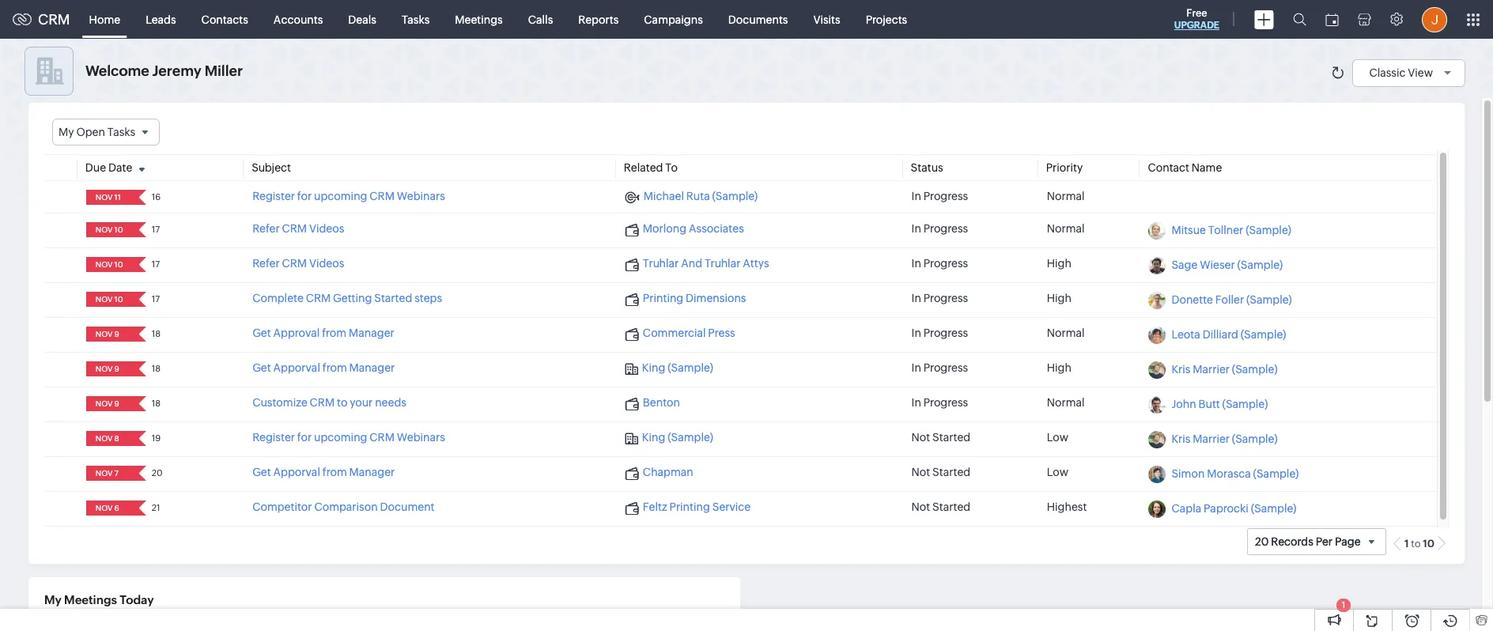 Task type: vqa. For each thing, say whether or not it's contained in the screenshot.
topmost the Register for upcoming CRM Webinars Link
yes



Task type: describe. For each thing, give the bounding box(es) containing it.
donette foller (sample) link
[[1172, 294, 1293, 306]]

not for (sample)
[[912, 431, 931, 444]]

7 in progress from the top
[[912, 397, 969, 409]]

calendar image
[[1326, 13, 1339, 26]]

search element
[[1284, 0, 1317, 39]]

morlong associates link
[[625, 222, 744, 237]]

contacts
[[201, 13, 248, 26]]

miller
[[205, 63, 243, 79]]

attys
[[743, 257, 770, 270]]

press
[[708, 327, 736, 340]]

comparison
[[314, 501, 378, 514]]

normal for leota dilliard (sample)
[[1047, 327, 1085, 340]]

create menu image
[[1255, 10, 1275, 29]]

18 for customize crm to your needs
[[152, 399, 161, 408]]

due
[[85, 162, 106, 174]]

welcome jeremy miller
[[85, 63, 243, 79]]

tasks link
[[389, 0, 443, 38]]

in for press
[[912, 327, 922, 340]]

from for commercial
[[322, 327, 347, 340]]

leads
[[146, 13, 176, 26]]

classic
[[1370, 66, 1406, 79]]

tollner
[[1209, 224, 1244, 237]]

due date link
[[85, 162, 132, 174]]

visits
[[814, 13, 841, 26]]

for for michael ruta (sample)
[[297, 190, 312, 203]]

for for king (sample)
[[297, 431, 312, 444]]

john butt (sample)
[[1172, 398, 1269, 411]]

refer for morlong associates
[[253, 222, 280, 235]]

1 normal from the top
[[1047, 190, 1085, 203]]

and
[[681, 257, 703, 270]]

high for sage wieser (sample)
[[1047, 257, 1072, 270]]

priority
[[1047, 162, 1083, 174]]

leota dilliard (sample)
[[1172, 329, 1287, 341]]

date
[[108, 162, 132, 174]]

kris for low
[[1172, 433, 1191, 446]]

register for upcoming crm webinars link for king (sample)
[[253, 431, 445, 444]]

morlong associates
[[643, 222, 744, 235]]

16
[[152, 192, 161, 202]]

campaigns link
[[632, 0, 716, 38]]

leota
[[1172, 329, 1201, 341]]

1 horizontal spatial tasks
[[402, 13, 430, 26]]

21
[[152, 503, 160, 513]]

wieser
[[1200, 259, 1236, 272]]

get approval from manager link
[[253, 327, 395, 340]]

competitor
[[253, 501, 312, 514]]

documents link
[[716, 0, 801, 38]]

feltz printing service link
[[625, 501, 751, 515]]

normal for john butt (sample)
[[1047, 397, 1085, 409]]

(sample) for chapman link
[[1254, 468, 1299, 480]]

apporval for chapman
[[273, 466, 320, 479]]

customize crm to your needs link
[[253, 397, 407, 409]]

2 not from the top
[[912, 466, 931, 479]]

chapman link
[[625, 466, 694, 480]]

deals link
[[336, 0, 389, 38]]

king for register for upcoming crm webinars
[[642, 431, 666, 444]]

refer for truhlar and truhlar attys
[[253, 257, 280, 270]]

capla paprocki (sample) link
[[1172, 503, 1297, 515]]

2 not started from the top
[[912, 466, 971, 479]]

20
[[152, 469, 163, 478]]

classic view
[[1370, 66, 1434, 79]]

(sample) for commercial press link
[[1241, 329, 1287, 341]]

create menu element
[[1245, 0, 1284, 38]]

commercial
[[643, 327, 706, 340]]

documents
[[729, 13, 788, 26]]

related to link
[[624, 162, 678, 174]]

(sample) for king (sample) link related to in progress
[[1233, 363, 1278, 376]]

not started for printing
[[912, 501, 971, 514]]

status link
[[911, 162, 944, 174]]

foller
[[1216, 294, 1245, 306]]

deals
[[348, 13, 377, 26]]

kris marrier (sample) for high
[[1172, 363, 1278, 376]]

getting
[[333, 292, 372, 305]]

michael ruta (sample)
[[644, 190, 758, 203]]

progress for (sample)
[[924, 362, 969, 374]]

highest
[[1047, 501, 1087, 514]]

leads link
[[133, 0, 189, 38]]

meetings link
[[443, 0, 516, 38]]

benton link
[[625, 397, 680, 411]]

get apporval from manager link for king (sample)
[[253, 362, 395, 374]]

register for upcoming crm webinars for michael ruta (sample)
[[253, 190, 445, 203]]

high for kris marrier (sample)
[[1047, 362, 1072, 374]]

today
[[120, 593, 154, 607]]

printing inside feltz printing service link
[[670, 501, 710, 514]]

free upgrade
[[1175, 7, 1220, 31]]

customize crm to your needs
[[253, 397, 407, 409]]

(sample) right ruta
[[712, 190, 758, 203]]

feltz printing service
[[643, 501, 751, 514]]

18 for get approval from manager
[[152, 329, 161, 339]]

home
[[89, 13, 120, 26]]

progress for dimensions
[[924, 292, 969, 305]]

feltz
[[643, 501, 667, 514]]

my meetings today
[[44, 593, 154, 607]]

sage wieser (sample)
[[1172, 259, 1283, 272]]

started for chapman
[[933, 466, 971, 479]]

profile element
[[1413, 0, 1457, 38]]

dilliard
[[1203, 329, 1239, 341]]

customize
[[253, 397, 308, 409]]

kris for high
[[1172, 363, 1191, 376]]

capla paprocki (sample)
[[1172, 503, 1297, 515]]

search image
[[1294, 13, 1307, 26]]

paprocki
[[1204, 503, 1249, 515]]

in progress for and
[[912, 257, 969, 270]]

crm link
[[13, 11, 70, 28]]

status
[[911, 162, 944, 174]]

high for donette foller (sample)
[[1047, 292, 1072, 305]]

3 from from the top
[[323, 466, 347, 479]]

progress for and
[[924, 257, 969, 270]]

get apporval from manager for chapman
[[253, 466, 395, 479]]

simon morasca (sample)
[[1172, 468, 1299, 480]]

17 for printing
[[152, 294, 160, 304]]

not started for (sample)
[[912, 431, 971, 444]]



Task type: locate. For each thing, give the bounding box(es) containing it.
1 apporval from the top
[[273, 362, 320, 374]]

18 for get apporval from manager
[[152, 364, 161, 374]]

free
[[1187, 7, 1208, 19]]

4 progress from the top
[[924, 292, 969, 305]]

refer down subject
[[253, 222, 280, 235]]

view
[[1409, 66, 1434, 79]]

refer
[[253, 222, 280, 235], [253, 257, 280, 270]]

6 in progress from the top
[[912, 362, 969, 374]]

subject link
[[252, 162, 291, 174]]

kris marrier (sample) link for high
[[1172, 363, 1278, 376]]

2 low from the top
[[1047, 466, 1069, 479]]

competitor comparison document link
[[253, 501, 435, 514]]

refer crm videos link for morlong associates
[[253, 222, 344, 235]]

1 vertical spatial low
[[1047, 466, 1069, 479]]

0 vertical spatial marrier
[[1193, 363, 1230, 376]]

3 in from the top
[[912, 257, 922, 270]]

1 vertical spatial kris
[[1172, 433, 1191, 446]]

progress for ruta
[[924, 190, 969, 203]]

10
[[1424, 538, 1435, 550]]

1 vertical spatial webinars
[[397, 431, 445, 444]]

1 vertical spatial king (sample) link
[[625, 431, 714, 445]]

to
[[666, 162, 678, 174]]

1 manager from the top
[[349, 327, 395, 340]]

3 not from the top
[[912, 501, 931, 514]]

2 vertical spatial 18
[[152, 399, 161, 408]]

king for get apporval from manager
[[642, 362, 666, 374]]

marrier
[[1193, 363, 1230, 376], [1193, 433, 1230, 446]]

in for dimensions
[[912, 292, 922, 305]]

0 horizontal spatial tasks
[[107, 126, 135, 138]]

2 get from the top
[[253, 362, 271, 374]]

king (sample) for not started
[[642, 431, 714, 444]]

3 in progress from the top
[[912, 257, 969, 270]]

2 register for upcoming crm webinars from the top
[[253, 431, 445, 444]]

donette
[[1172, 294, 1214, 306]]

king up benton link
[[642, 362, 666, 374]]

1 vertical spatial my
[[44, 593, 62, 607]]

dimensions
[[686, 292, 746, 305]]

1 vertical spatial 1
[[1342, 601, 1346, 610]]

3 manager from the top
[[349, 466, 395, 479]]

1 refer crm videos link from the top
[[253, 222, 344, 235]]

king (sample) up chapman
[[642, 431, 714, 444]]

2 upcoming from the top
[[314, 431, 367, 444]]

3 get from the top
[[253, 466, 271, 479]]

register for michael ruta (sample)
[[253, 190, 295, 203]]

2 marrier from the top
[[1193, 433, 1230, 446]]

1 vertical spatial high
[[1047, 292, 1072, 305]]

1 vertical spatial videos
[[309, 257, 344, 270]]

john
[[1172, 398, 1197, 411]]

printing dimensions
[[643, 292, 746, 305]]

2 for from the top
[[297, 431, 312, 444]]

1 king (sample) link from the top
[[625, 362, 714, 375]]

michael ruta (sample) link
[[625, 190, 758, 204]]

service
[[713, 501, 751, 514]]

5 progress from the top
[[924, 327, 969, 340]]

(sample) right morasca
[[1254, 468, 1299, 480]]

king (sample) for in progress
[[642, 362, 714, 374]]

associates
[[689, 222, 744, 235]]

donette foller (sample)
[[1172, 294, 1293, 306]]

0 vertical spatial manager
[[349, 327, 395, 340]]

2 18 from the top
[[152, 364, 161, 374]]

videos up the complete crm getting started steps link at the left
[[309, 222, 344, 235]]

get for king
[[253, 362, 271, 374]]

1 vertical spatial upcoming
[[314, 431, 367, 444]]

3 high from the top
[[1047, 362, 1072, 374]]

1 vertical spatial manager
[[349, 362, 395, 374]]

2 kris from the top
[[1172, 433, 1191, 446]]

in
[[912, 190, 922, 203], [912, 222, 922, 235], [912, 257, 922, 270], [912, 292, 922, 305], [912, 327, 922, 340], [912, 362, 922, 374], [912, 397, 922, 409]]

1 register for upcoming crm webinars link from the top
[[253, 190, 445, 203]]

5 in progress from the top
[[912, 327, 969, 340]]

1 18 from the top
[[152, 329, 161, 339]]

2 refer crm videos link from the top
[[253, 257, 344, 270]]

0 horizontal spatial meetings
[[64, 593, 117, 607]]

My Open Tasks field
[[52, 119, 160, 146]]

projects link
[[853, 0, 920, 38]]

17 for morlong
[[152, 225, 160, 234]]

manager for king
[[349, 362, 395, 374]]

refer crm videos down subject
[[253, 222, 344, 235]]

meetings left 'calls'
[[455, 13, 503, 26]]

0 vertical spatial 1
[[1405, 538, 1410, 550]]

register for upcoming crm webinars for king (sample)
[[253, 431, 445, 444]]

2 normal from the top
[[1047, 222, 1085, 235]]

printing up 'commercial'
[[643, 292, 684, 305]]

1 refer from the top
[[253, 222, 280, 235]]

started
[[374, 292, 412, 305], [933, 431, 971, 444], [933, 466, 971, 479], [933, 501, 971, 514]]

simon morasca (sample) link
[[1172, 468, 1299, 480]]

17 for truhlar
[[152, 260, 160, 269]]

1 king from the top
[[642, 362, 666, 374]]

profile image
[[1423, 7, 1448, 32]]

contact name
[[1148, 162, 1223, 174]]

kris up john
[[1172, 363, 1191, 376]]

2 kris marrier (sample) link from the top
[[1172, 433, 1278, 446]]

home link
[[76, 0, 133, 38]]

reports link
[[566, 0, 632, 38]]

refer crm videos link
[[253, 222, 344, 235], [253, 257, 344, 270]]

printing dimensions link
[[625, 292, 746, 306]]

2 manager from the top
[[349, 362, 395, 374]]

kris marrier (sample) down dilliard
[[1172, 363, 1278, 376]]

normal for mitsue tollner (sample)
[[1047, 222, 1085, 235]]

upcoming for michael
[[314, 190, 367, 203]]

0 vertical spatial get apporval from manager
[[253, 362, 395, 374]]

manager for commercial
[[349, 327, 395, 340]]

priority link
[[1047, 162, 1083, 174]]

marrier for high
[[1193, 363, 1230, 376]]

1 progress from the top
[[924, 190, 969, 203]]

2 17 from the top
[[152, 260, 160, 269]]

name
[[1192, 162, 1223, 174]]

manager down getting
[[349, 327, 395, 340]]

get apporval from manager link up competitor comparison document
[[253, 466, 395, 479]]

my for my open tasks
[[59, 126, 74, 138]]

1 get apporval from manager from the top
[[253, 362, 395, 374]]

1 17 from the top
[[152, 225, 160, 234]]

refer crm videos for morlong associates
[[253, 222, 344, 235]]

refer up complete
[[253, 257, 280, 270]]

tasks
[[402, 13, 430, 26], [107, 126, 135, 138]]

2 register for upcoming crm webinars link from the top
[[253, 431, 445, 444]]

truhlar left and
[[643, 257, 679, 270]]

1 vertical spatial marrier
[[1193, 433, 1230, 446]]

mitsue tollner (sample)
[[1172, 224, 1292, 237]]

0 vertical spatial king
[[642, 362, 666, 374]]

1 vertical spatial refer
[[253, 257, 280, 270]]

1 webinars from the top
[[397, 190, 445, 203]]

morlong
[[643, 222, 687, 235]]

get left 'approval'
[[253, 327, 271, 340]]

1 high from the top
[[1047, 257, 1072, 270]]

3 not started from the top
[[912, 501, 971, 514]]

started for feltz printing service
[[933, 501, 971, 514]]

capla
[[1172, 503, 1202, 515]]

apporval down 'approval'
[[273, 362, 320, 374]]

butt
[[1199, 398, 1221, 411]]

marrier for low
[[1193, 433, 1230, 446]]

benton
[[643, 397, 680, 409]]

17
[[152, 225, 160, 234], [152, 260, 160, 269], [152, 294, 160, 304]]

printing
[[643, 292, 684, 305], [670, 501, 710, 514]]

1 vertical spatial 17
[[152, 260, 160, 269]]

my inside field
[[59, 126, 74, 138]]

0 vertical spatial apporval
[[273, 362, 320, 374]]

2 in from the top
[[912, 222, 922, 235]]

accounts link
[[261, 0, 336, 38]]

2 king (sample) link from the top
[[625, 431, 714, 445]]

1 vertical spatial kris marrier (sample)
[[1172, 433, 1278, 446]]

register for upcoming crm webinars link for michael ruta (sample)
[[253, 190, 445, 203]]

0 vertical spatial videos
[[309, 222, 344, 235]]

0 vertical spatial refer
[[253, 222, 280, 235]]

(sample) for benton link
[[1223, 398, 1269, 411]]

1 low from the top
[[1047, 431, 1069, 444]]

1 in progress from the top
[[912, 190, 969, 203]]

1 vertical spatial register for upcoming crm webinars
[[253, 431, 445, 444]]

kris marrier (sample) up morasca
[[1172, 433, 1278, 446]]

register for upcoming crm webinars
[[253, 190, 445, 203], [253, 431, 445, 444]]

7 in from the top
[[912, 397, 922, 409]]

truhlar right and
[[705, 257, 741, 270]]

1 videos from the top
[[309, 222, 344, 235]]

1 vertical spatial apporval
[[273, 466, 320, 479]]

19
[[152, 434, 161, 443]]

0 vertical spatial refer crm videos
[[253, 222, 344, 235]]

upcoming for king
[[314, 431, 367, 444]]

2 vertical spatial manager
[[349, 466, 395, 479]]

projects
[[866, 13, 908, 26]]

commercial press
[[643, 327, 736, 340]]

king down benton link
[[642, 431, 666, 444]]

0 vertical spatial from
[[322, 327, 347, 340]]

1 get from the top
[[253, 327, 271, 340]]

truhlar and truhlar attys link
[[625, 257, 770, 271]]

to left your
[[337, 397, 348, 409]]

1 marrier from the top
[[1193, 363, 1230, 376]]

0 vertical spatial refer crm videos link
[[253, 222, 344, 235]]

videos for truhlar
[[309, 257, 344, 270]]

1 vertical spatial tasks
[[107, 126, 135, 138]]

4 normal from the top
[[1047, 397, 1085, 409]]

get approval from manager
[[253, 327, 395, 340]]

for
[[297, 190, 312, 203], [297, 431, 312, 444]]

2 webinars from the top
[[397, 431, 445, 444]]

2 vertical spatial high
[[1047, 362, 1072, 374]]

complete
[[253, 292, 304, 305]]

1 vertical spatial not started
[[912, 466, 971, 479]]

1 vertical spatial meetings
[[64, 593, 117, 607]]

register down "customize"
[[253, 431, 295, 444]]

refer crm videos for truhlar and truhlar attys
[[253, 257, 344, 270]]

(sample) right tollner
[[1246, 224, 1292, 237]]

(sample) for king (sample) link for not started
[[1233, 433, 1278, 446]]

1 vertical spatial register for upcoming crm webinars link
[[253, 431, 445, 444]]

2 refer crm videos from the top
[[253, 257, 344, 270]]

1 vertical spatial get apporval from manager link
[[253, 466, 395, 479]]

(sample) for printing dimensions link
[[1247, 294, 1293, 306]]

0 vertical spatial upcoming
[[314, 190, 367, 203]]

michael
[[644, 190, 684, 203]]

2 progress from the top
[[924, 222, 969, 235]]

3 18 from the top
[[152, 399, 161, 408]]

in progress for dimensions
[[912, 292, 969, 305]]

in progress for (sample)
[[912, 362, 969, 374]]

get
[[253, 327, 271, 340], [253, 362, 271, 374], [253, 466, 271, 479]]

0 vertical spatial for
[[297, 190, 312, 203]]

my open tasks
[[59, 126, 135, 138]]

1 vertical spatial kris marrier (sample) link
[[1172, 433, 1278, 446]]

jeremy
[[152, 63, 202, 79]]

0 vertical spatial king (sample) link
[[625, 362, 714, 375]]

in progress
[[912, 190, 969, 203], [912, 222, 969, 235], [912, 257, 969, 270], [912, 292, 969, 305], [912, 327, 969, 340], [912, 362, 969, 374], [912, 397, 969, 409]]

0 vertical spatial webinars
[[397, 190, 445, 203]]

4 in progress from the top
[[912, 292, 969, 305]]

approval
[[273, 327, 320, 340]]

upgrade
[[1175, 20, 1220, 31]]

2 videos from the top
[[309, 257, 344, 270]]

(sample) right foller
[[1247, 294, 1293, 306]]

1 vertical spatial 18
[[152, 364, 161, 374]]

meetings left today
[[64, 593, 117, 607]]

kris marrier (sample) link
[[1172, 363, 1278, 376], [1172, 433, 1278, 446]]

(sample) for truhlar and truhlar attys link
[[1238, 259, 1283, 272]]

1 vertical spatial for
[[297, 431, 312, 444]]

(sample) right dilliard
[[1241, 329, 1287, 341]]

(sample) right paprocki
[[1251, 503, 1297, 515]]

kris down john
[[1172, 433, 1191, 446]]

videos up the complete crm getting started steps at the left of the page
[[309, 257, 344, 270]]

1 truhlar from the left
[[643, 257, 679, 270]]

sage
[[1172, 259, 1198, 272]]

0 vertical spatial kris marrier (sample)
[[1172, 363, 1278, 376]]

needs
[[375, 397, 407, 409]]

refer crm videos up complete
[[253, 257, 344, 270]]

1 horizontal spatial truhlar
[[705, 257, 741, 270]]

1 kris from the top
[[1172, 363, 1191, 376]]

in for and
[[912, 257, 922, 270]]

low
[[1047, 431, 1069, 444], [1047, 466, 1069, 479]]

tasks right open
[[107, 126, 135, 138]]

open
[[76, 126, 105, 138]]

low for simon morasca (sample)
[[1047, 466, 1069, 479]]

0 vertical spatial my
[[59, 126, 74, 138]]

started for king (sample)
[[933, 431, 971, 444]]

2 register from the top
[[253, 431, 295, 444]]

get apporval from manager down get approval from manager at the left bottom
[[253, 362, 395, 374]]

1 vertical spatial king
[[642, 431, 666, 444]]

mitsue
[[1172, 224, 1207, 237]]

0 vertical spatial high
[[1047, 257, 1072, 270]]

register for king (sample)
[[253, 431, 295, 444]]

king (sample) link for in progress
[[625, 362, 714, 375]]

1 for 1 to 10
[[1405, 538, 1410, 550]]

(sample) right wieser
[[1238, 259, 1283, 272]]

visits link
[[801, 0, 853, 38]]

3 normal from the top
[[1047, 327, 1085, 340]]

(sample) up chapman
[[668, 431, 714, 444]]

leota dilliard (sample) link
[[1172, 329, 1287, 341]]

get apporval from manager link for chapman
[[253, 466, 395, 479]]

videos for morlong
[[309, 222, 344, 235]]

refer crm videos link up complete
[[253, 257, 344, 270]]

1 vertical spatial printing
[[670, 501, 710, 514]]

get apporval from manager
[[253, 362, 395, 374], [253, 466, 395, 479]]

complete crm getting started steps
[[253, 292, 442, 305]]

2 vertical spatial 17
[[152, 294, 160, 304]]

1 from from the top
[[322, 327, 347, 340]]

2 king from the top
[[642, 431, 666, 444]]

my for my meetings today
[[44, 593, 62, 607]]

1 register for upcoming crm webinars from the top
[[253, 190, 445, 203]]

0 horizontal spatial truhlar
[[643, 257, 679, 270]]

3 17 from the top
[[152, 294, 160, 304]]

manager up your
[[349, 362, 395, 374]]

1 vertical spatial get
[[253, 362, 271, 374]]

7 progress from the top
[[924, 397, 969, 409]]

to left 10 on the bottom right of page
[[1412, 538, 1422, 550]]

apporval up competitor
[[273, 466, 320, 479]]

1 vertical spatial from
[[323, 362, 347, 374]]

reports
[[579, 13, 619, 26]]

1 kris marrier (sample) link from the top
[[1172, 363, 1278, 376]]

(sample) up simon morasca (sample)
[[1233, 433, 1278, 446]]

0 vertical spatial register for upcoming crm webinars link
[[253, 190, 445, 203]]

2 vertical spatial not started
[[912, 501, 971, 514]]

0 vertical spatial 17
[[152, 225, 160, 234]]

2 vertical spatial get
[[253, 466, 271, 479]]

5 in from the top
[[912, 327, 922, 340]]

sage wieser (sample) link
[[1172, 259, 1283, 272]]

0 vertical spatial not started
[[912, 431, 971, 444]]

2 high from the top
[[1047, 292, 1072, 305]]

1 vertical spatial get apporval from manager
[[253, 466, 395, 479]]

in progress for press
[[912, 327, 969, 340]]

from down the complete crm getting started steps at the left of the page
[[322, 327, 347, 340]]

truhlar and truhlar attys
[[643, 257, 770, 270]]

(sample) for feltz printing service link
[[1251, 503, 1297, 515]]

1 for 1
[[1342, 601, 1346, 610]]

campaigns
[[644, 13, 703, 26]]

2 from from the top
[[323, 362, 347, 374]]

0 vertical spatial 18
[[152, 329, 161, 339]]

0 vertical spatial tasks
[[402, 13, 430, 26]]

1 not started from the top
[[912, 431, 971, 444]]

in for associates
[[912, 222, 922, 235]]

king (sample) link up chapman
[[625, 431, 714, 445]]

get apporval from manager for king (sample)
[[253, 362, 395, 374]]

get up "customize"
[[253, 362, 271, 374]]

1 register from the top
[[253, 190, 295, 203]]

(sample) down leota dilliard (sample)
[[1233, 363, 1278, 376]]

mitsue tollner (sample) link
[[1172, 224, 1292, 237]]

get apporval from manager up competitor comparison document
[[253, 466, 395, 479]]

2 king (sample) from the top
[[642, 431, 714, 444]]

morasca
[[1208, 468, 1252, 480]]

2 in progress from the top
[[912, 222, 969, 235]]

2 vertical spatial from
[[323, 466, 347, 479]]

4 in from the top
[[912, 292, 922, 305]]

0 vertical spatial not
[[912, 431, 931, 444]]

from up the customize crm to your needs "link"
[[323, 362, 347, 374]]

2 truhlar from the left
[[705, 257, 741, 270]]

1 refer crm videos from the top
[[253, 222, 344, 235]]

1 vertical spatial refer crm videos
[[253, 257, 344, 270]]

from up competitor comparison document
[[323, 466, 347, 479]]

0 vertical spatial register
[[253, 190, 295, 203]]

complete crm getting started steps link
[[253, 292, 442, 305]]

marrier up butt on the right bottom
[[1193, 363, 1230, 376]]

john butt (sample) link
[[1172, 398, 1269, 411]]

subject
[[252, 162, 291, 174]]

0 vertical spatial meetings
[[455, 13, 503, 26]]

2 apporval from the top
[[273, 466, 320, 479]]

0 vertical spatial get apporval from manager link
[[253, 362, 395, 374]]

related to
[[624, 162, 678, 174]]

high
[[1047, 257, 1072, 270], [1047, 292, 1072, 305], [1047, 362, 1072, 374]]

in progress for associates
[[912, 222, 969, 235]]

1 horizontal spatial to
[[1412, 538, 1422, 550]]

1 vertical spatial register
[[253, 431, 295, 444]]

in progress for ruta
[[912, 190, 969, 203]]

2 get apporval from manager from the top
[[253, 466, 395, 479]]

0 vertical spatial register for upcoming crm webinars
[[253, 190, 445, 203]]

1 horizontal spatial meetings
[[455, 13, 503, 26]]

6 progress from the top
[[924, 362, 969, 374]]

in for (sample)
[[912, 362, 922, 374]]

webinars for king
[[397, 431, 445, 444]]

register
[[253, 190, 295, 203], [253, 431, 295, 444]]

register down subject link
[[253, 190, 295, 203]]

1 kris marrier (sample) from the top
[[1172, 363, 1278, 376]]

manager up comparison
[[349, 466, 395, 479]]

refer crm videos link down subject
[[253, 222, 344, 235]]

kris marrier (sample) link up morasca
[[1172, 433, 1278, 446]]

king (sample) down commercial press link
[[642, 362, 714, 374]]

0 vertical spatial king (sample)
[[642, 362, 714, 374]]

1 horizontal spatial 1
[[1405, 538, 1410, 550]]

2 refer from the top
[[253, 257, 280, 270]]

calls link
[[516, 0, 566, 38]]

2 kris marrier (sample) from the top
[[1172, 433, 1278, 446]]

progress for press
[[924, 327, 969, 340]]

refer crm videos
[[253, 222, 344, 235], [253, 257, 344, 270]]

tasks inside field
[[107, 126, 135, 138]]

(sample) right butt on the right bottom
[[1223, 398, 1269, 411]]

None field
[[91, 190, 128, 205], [91, 222, 128, 238], [91, 257, 128, 272], [91, 292, 128, 307], [91, 327, 128, 342], [91, 362, 128, 377], [91, 397, 128, 412], [91, 431, 128, 446], [91, 466, 128, 481], [91, 501, 128, 516], [91, 190, 128, 205], [91, 222, 128, 238], [91, 257, 128, 272], [91, 292, 128, 307], [91, 327, 128, 342], [91, 362, 128, 377], [91, 397, 128, 412], [91, 431, 128, 446], [91, 466, 128, 481], [91, 501, 128, 516]]

in for ruta
[[912, 190, 922, 203]]

0 vertical spatial low
[[1047, 431, 1069, 444]]

0 vertical spatial kris marrier (sample) link
[[1172, 363, 1278, 376]]

6 in from the top
[[912, 362, 922, 374]]

1 vertical spatial to
[[1412, 538, 1422, 550]]

marrier down butt on the right bottom
[[1193, 433, 1230, 446]]

0 horizontal spatial 1
[[1342, 601, 1346, 610]]

printing right feltz
[[670, 501, 710, 514]]

1 vertical spatial refer crm videos link
[[253, 257, 344, 270]]

1 to 10
[[1405, 538, 1435, 550]]

1 for from the top
[[297, 190, 312, 203]]

kris marrier (sample) for low
[[1172, 433, 1278, 446]]

3 progress from the top
[[924, 257, 969, 270]]

apporval for king (sample)
[[273, 362, 320, 374]]

1 not from the top
[[912, 431, 931, 444]]

1 vertical spatial king (sample)
[[642, 431, 714, 444]]

kris marrier (sample) link for low
[[1172, 433, 1278, 446]]

(sample) down the commercial press
[[668, 362, 714, 374]]

0 vertical spatial kris
[[1172, 363, 1191, 376]]

not
[[912, 431, 931, 444], [912, 466, 931, 479], [912, 501, 931, 514]]

1 king (sample) from the top
[[642, 362, 714, 374]]

not for printing
[[912, 501, 931, 514]]

0 vertical spatial to
[[337, 397, 348, 409]]

get up competitor
[[253, 466, 271, 479]]

tasks right deals link
[[402, 13, 430, 26]]

1 vertical spatial not
[[912, 466, 931, 479]]

from
[[322, 327, 347, 340], [323, 362, 347, 374], [323, 466, 347, 479]]

1 in from the top
[[912, 190, 922, 203]]

refer crm videos link for truhlar and truhlar attys
[[253, 257, 344, 270]]

your
[[350, 397, 373, 409]]

kris marrier (sample) link down dilliard
[[1172, 363, 1278, 376]]

from for king
[[323, 362, 347, 374]]

0 vertical spatial get
[[253, 327, 271, 340]]

2 vertical spatial not
[[912, 501, 931, 514]]

webinars for michael
[[397, 190, 445, 203]]

king (sample) link for not started
[[625, 431, 714, 445]]

1 upcoming from the top
[[314, 190, 367, 203]]

get apporval from manager link down get approval from manager at the left bottom
[[253, 362, 395, 374]]

0 vertical spatial printing
[[643, 292, 684, 305]]

printing inside printing dimensions link
[[643, 292, 684, 305]]

low for kris marrier (sample)
[[1047, 431, 1069, 444]]

get for commercial
[[253, 327, 271, 340]]

2 get apporval from manager link from the top
[[253, 466, 395, 479]]

king (sample) link up the benton
[[625, 362, 714, 375]]

1 get apporval from manager link from the top
[[253, 362, 395, 374]]

0 horizontal spatial to
[[337, 397, 348, 409]]

(sample) for morlong associates link
[[1246, 224, 1292, 237]]

progress for associates
[[924, 222, 969, 235]]



